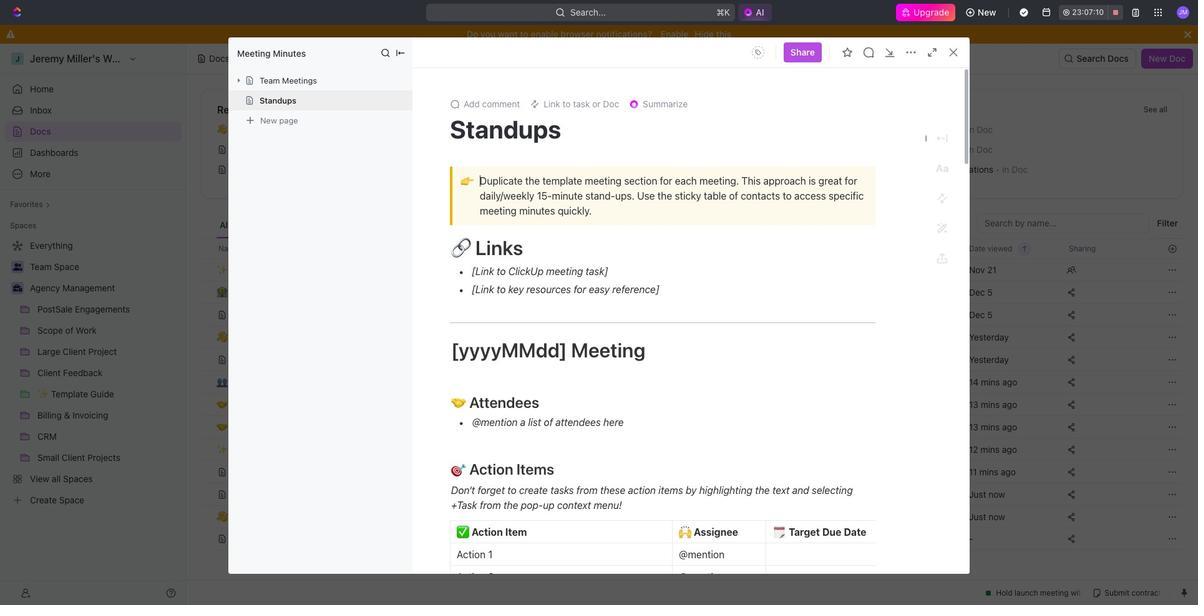 Task type: describe. For each thing, give the bounding box(es) containing it.
2 see all button from the left
[[1139, 102, 1172, 117]]

all
[[220, 220, 230, 230]]

ago for 13 mins ago row
[[1002, 399, 1017, 410]]

14
[[969, 377, 979, 387]]

browser
[[561, 29, 594, 39]]

here
[[603, 417, 624, 428]]

add
[[464, 99, 480, 109]]

attendees
[[469, 394, 539, 411]]

17 for -
[[887, 533, 896, 544]]

[link to clickup meeting task]
[[472, 266, 608, 277]]

✅ action item
[[457, 527, 527, 538]]

0 horizontal spatial meeting
[[237, 48, 271, 58]]

new for new page
[[260, 115, 277, 125]]

action up action 2
[[457, 549, 486, 560]]

tasks
[[550, 485, 574, 496]]

minutes
[[273, 48, 306, 58]]

1 horizontal spatial docs
[[209, 53, 230, 64]]

link to task or doc button
[[525, 95, 624, 113]]

row containing name
[[202, 238, 1183, 259]]

date viewed
[[969, 244, 1012, 253]]

⌘k
[[717, 7, 730, 17]]

dashboards link
[[5, 143, 181, 163]]

want
[[498, 29, 518, 39]]

12 mins ago
[[969, 444, 1017, 455]]

in up expectations
[[967, 144, 974, 155]]

home link
[[5, 79, 181, 99]]

to right want
[[520, 29, 528, 39]]

enable
[[661, 29, 688, 39]]

due
[[822, 527, 841, 538]]

13 mins ago row
[[202, 392, 1183, 417]]

Search by name... text field
[[985, 214, 1142, 233]]

1 horizontal spatial standups
[[450, 114, 561, 144]]

ai
[[756, 7, 764, 17]]

project for client 1 project
[[644, 489, 673, 499]]

meeting for clickup
[[546, 266, 583, 277]]

dropdown menu image
[[748, 42, 768, 62]]

1 see all button from the left
[[478, 102, 511, 117]]

mins for row containing scope of work
[[981, 421, 1000, 432]]

do
[[467, 29, 478, 39]]

expectations
[[941, 164, 993, 175]]

👋
[[217, 125, 227, 134]]

1 for client
[[638, 489, 642, 499]]

row containing projects
[[202, 347, 1183, 372]]

search...
[[570, 7, 606, 17]]

this
[[742, 175, 761, 187]]

new for new doc
[[1149, 53, 1167, 64]]

by
[[686, 485, 697, 496]]

create
[[519, 485, 548, 496]]

sidebar navigation
[[0, 44, 187, 605]]

access
[[794, 190, 826, 202]]

business time image
[[13, 285, 22, 292]]

🎯 action items
[[451, 460, 554, 478]]

3 column header from the left
[[717, 238, 862, 259]]

to left key
[[497, 284, 506, 295]]

dashboards
[[30, 147, 78, 158]]

row containing client 2 project
[[202, 527, 1183, 552]]

inbox
[[30, 105, 52, 115]]

2021 for 1,
[[939, 144, 958, 155]]

don't forget to create tasks from these action items by highlighting the text and selecting +task from the pop-up context menu!
[[451, 485, 855, 511]]

team
[[260, 76, 280, 85]]

row containing client 1 project
[[202, 482, 1183, 507]]

2 see from the left
[[1144, 105, 1157, 114]]

5 row from the top
[[202, 325, 1183, 350]]

13 inside row
[[969, 399, 978, 410]]

now for agency management
[[989, 511, 1005, 522]]

nov 17 for just now
[[869, 511, 896, 522]]

template
[[542, 175, 582, 187]]

team meetings
[[260, 76, 317, 85]]

recent
[[217, 104, 250, 115]]

row containing scope of work
[[202, 415, 1183, 440]]

meeting for template
[[585, 175, 622, 187]]

forget
[[478, 485, 505, 496]]

mins for 11 mins ago row at the bottom of page
[[979, 466, 998, 477]]

ago for 12 mins ago row
[[1002, 444, 1017, 455]]

meetings
[[282, 76, 317, 85]]

1:1
[[896, 164, 906, 175]]

summarize
[[643, 99, 688, 109]]

client 2 project
[[612, 533, 674, 544]]

1 vertical spatial meeting
[[480, 205, 517, 217]]

quickly.
[[558, 205, 592, 217]]

2 13 from the top
[[969, 421, 978, 432]]

workspace
[[369, 220, 415, 230]]

tab list containing all
[[217, 213, 515, 238]]

agency down menu!
[[612, 511, 642, 522]]

14 mins ago row
[[202, 371, 1183, 393]]

date viewed button
[[962, 239, 1031, 258]]

0 horizontal spatial from
[[480, 500, 501, 511]]

to down links
[[497, 266, 506, 277]]

11 mins ago
[[969, 466, 1016, 477]]

the left pop-
[[504, 500, 518, 511]]

@mention inside 🤝 attendees @mention a list of attendees here
[[472, 417, 518, 428]]

a
[[520, 417, 526, 428]]

7,
[[930, 124, 936, 135]]

pop-
[[521, 500, 543, 511]]

2 for action
[[488, 572, 494, 583]]

1 yesterday from the top
[[969, 332, 1009, 342]]

management inside sidebar navigation
[[62, 283, 115, 293]]

2 column header from the left
[[592, 238, 717, 259]]

2 all from the left
[[1159, 105, 1167, 114]]

january for 1,
[[896, 144, 928, 155]]

1 vertical spatial meeting
[[571, 338, 645, 362]]

favorites inside favorites button
[[10, 200, 43, 209]]

to inside 'dropdown button'
[[563, 99, 571, 109]]

the left "text"
[[755, 485, 770, 496]]

search
[[1077, 53, 1105, 64]]

scope of work
[[612, 421, 671, 432]]

dec 5 cell
[[862, 303, 962, 326]]

✅
[[457, 527, 469, 538]]

menu!
[[594, 500, 622, 511]]

🤝
[[451, 394, 466, 411]]

13 mins ago inside row
[[969, 399, 1017, 410]]

easy
[[589, 284, 610, 295]]

highlighting
[[699, 485, 752, 496]]

ago for 11 mins ago row at the bottom of page
[[1001, 466, 1016, 477]]

work
[[650, 421, 671, 432]]

0 horizontal spatial date
[[844, 527, 866, 538]]

new page
[[260, 115, 298, 125]]

1 horizontal spatial of
[[640, 421, 648, 432]]

• inside the january 1, 2021 • in doc
[[961, 144, 965, 154]]

mins for 12 mins ago row
[[981, 444, 1000, 455]]

0 vertical spatial favorites
[[548, 104, 591, 115]]

doc inside button
[[1169, 53, 1186, 64]]

share
[[791, 47, 815, 57]]

agency down meetings at top left
[[293, 124, 323, 135]]

you
[[481, 29, 495, 39]]

🎯
[[451, 460, 466, 478]]

this
[[716, 29, 731, 39]]

row containing everything
[[202, 280, 1183, 305]]

12 mins ago row
[[202, 437, 1183, 462]]

use
[[637, 190, 655, 202]]

add comment
[[464, 99, 520, 109]]

and
[[792, 485, 809, 496]]

project for client 2 project
[[645, 533, 674, 544]]

ai button
[[738, 4, 772, 21]]

to inside duplicate the template meeting section for each meeting. this approach is great for daily/weekly 15-minute stand-ups. use the sticky table of contacts to access specific meeting minutes quickly.
[[783, 190, 792, 202]]

the right use
[[657, 190, 672, 202]]

9 row from the top
[[202, 505, 1183, 528]]

client for client 2 project
[[612, 533, 635, 544]]

comment
[[482, 99, 520, 109]]

daily/weekly
[[480, 190, 534, 202]]

agency up projects
[[612, 332, 642, 342]]

enable
[[531, 29, 558, 39]]

january 7, 2021 • in doc
[[896, 124, 993, 135]]

minutes
[[519, 205, 555, 217]]

0 vertical spatial nov
[[969, 264, 985, 275]]

just for client 1 project
[[969, 489, 986, 499]]

1 see from the left
[[483, 105, 496, 114]]

workspace button
[[366, 213, 418, 238]]

notifications?
[[596, 29, 652, 39]]

1 horizontal spatial for
[[660, 175, 672, 187]]

+task
[[451, 500, 477, 511]]

these
[[600, 485, 625, 496]]

duplicate the template meeting section for each meeting. this approach is great for daily/weekly 15-minute stand-ups. use the sticky table of contacts to access specific meeting minutes quickly.
[[480, 175, 866, 217]]



Task type: vqa. For each thing, say whether or not it's contained in the screenshot.
THE 23:07:10
yes



Task type: locate. For each thing, give the bounding box(es) containing it.
favorites left or in the top of the page
[[548, 104, 591, 115]]

13 mins ago down 14 mins ago
[[969, 399, 1017, 410]]

all button
[[217, 213, 233, 238]]

1 vertical spatial 1
[[488, 549, 493, 560]]

action up forget
[[469, 460, 513, 478]]

meeting up team
[[237, 48, 271, 58]]

0 horizontal spatial new
[[260, 115, 277, 125]]

standups up "new page"
[[260, 95, 296, 105]]

to right forget
[[507, 485, 517, 496]]

items
[[516, 460, 554, 478]]

welcome!
[[235, 124, 274, 135]]

in
[[283, 124, 290, 135], [967, 124, 974, 135], [967, 144, 974, 155], [1002, 164, 1009, 175]]

1 row from the top
[[202, 238, 1183, 259]]

2 yesterday from the top
[[969, 354, 1009, 365]]

minute
[[552, 190, 583, 202]]

client down menu!
[[612, 533, 635, 544]]

see all button
[[478, 102, 511, 117], [1139, 102, 1172, 117]]

[link for [link to clickup meeting task]
[[472, 266, 494, 277]]

date up nov 21
[[969, 244, 986, 253]]

january left 7,
[[896, 124, 928, 135]]

table
[[704, 190, 726, 202]]

1 down ✅ action item
[[488, 549, 493, 560]]

for left easy
[[574, 284, 586, 295]]

ago right the 14
[[1002, 377, 1017, 387]]

1 horizontal spatial see all
[[1144, 105, 1167, 114]]

new left page
[[260, 115, 277, 125]]

3 row from the top
[[202, 280, 1183, 305]]

1 vertical spatial 17
[[887, 533, 896, 544]]

attendees
[[555, 417, 601, 428]]

1 vertical spatial 13 mins ago
[[969, 421, 1017, 432]]

see all right add
[[483, 105, 506, 114]]

1 now from the top
[[989, 489, 1005, 499]]

to inside 'don't forget to create tasks from these action items by highlighting the text and selecting +task from the pop-up context menu!'
[[507, 485, 517, 496]]

23:07:10 button
[[1059, 5, 1123, 20]]

see down new doc button
[[1144, 105, 1157, 114]]

mins inside 13 mins ago row
[[981, 399, 1000, 410]]

specific
[[829, 190, 864, 202]]

just now for client 1 project
[[969, 489, 1005, 499]]

2 13 mins ago from the top
[[969, 421, 1017, 432]]

ago up 12 mins ago
[[1002, 421, 1017, 432]]

jm button
[[1173, 2, 1193, 22]]

new for new
[[978, 7, 996, 17]]

from down forget
[[480, 500, 501, 511]]

action 2
[[457, 572, 494, 583]]

• right expectations
[[996, 164, 1000, 174]]

0 horizontal spatial favorites
[[10, 200, 43, 209]]

agency management, , element
[[600, 512, 610, 522]]

2 horizontal spatial for
[[845, 175, 857, 187]]

mins down 14 mins ago
[[981, 399, 1000, 410]]

• right welcome!
[[277, 124, 281, 134]]

13 up 12
[[969, 421, 978, 432]]

standups
[[260, 95, 296, 105], [450, 114, 561, 144]]

mins inside 11 mins ago row
[[979, 466, 998, 477]]

agency management right business time image
[[30, 283, 115, 293]]

see all for second 'see all' button from right
[[483, 105, 506, 114]]

1 horizontal spatial see
[[1144, 105, 1157, 114]]

don't
[[451, 485, 475, 496]]

0 horizontal spatial for
[[574, 284, 586, 295]]

to right the link
[[563, 99, 571, 109]]

0 horizontal spatial meeting
[[480, 205, 517, 217]]

0 vertical spatial 13 mins ago
[[969, 399, 1017, 410]]

• inside the january 7, 2021 • in doc
[[961, 124, 965, 134]]

@mention for action 1
[[679, 549, 725, 560]]

mins for 13 mins ago row
[[981, 399, 1000, 410]]

2 horizontal spatial meeting
[[585, 175, 622, 187]]

0 vertical spatial 2
[[638, 533, 643, 544]]

1 right these
[[638, 489, 642, 499]]

1 vertical spatial 2
[[488, 572, 494, 583]]

1 vertical spatial project
[[645, 533, 674, 544]]

[link left key
[[472, 284, 494, 295]]

agency management down 'don't forget to create tasks from these action items by highlighting the text and selecting +task from the pop-up context menu!'
[[612, 511, 697, 522]]

all down new doc button
[[1159, 105, 1167, 114]]

of inside 🤝 attendees @mention a list of attendees here
[[544, 417, 553, 428]]

4 row from the top
[[202, 302, 1183, 327]]

1 vertical spatial january
[[896, 144, 928, 155]]

1 column header from the left
[[202, 238, 215, 259]]

&
[[933, 164, 939, 175]]

favorites button
[[5, 197, 55, 212]]

1 all from the left
[[498, 105, 506, 114]]

table
[[202, 238, 1183, 552]]

docs right search
[[1108, 53, 1129, 64]]

0 vertical spatial 13
[[969, 399, 978, 410]]

january 1, 2021 • in doc
[[896, 144, 993, 155]]

stand-
[[585, 190, 615, 202]]

just for agency management
[[969, 511, 986, 522]]

client for client 1 project
[[612, 489, 635, 499]]

mins inside 12 mins ago row
[[981, 444, 1000, 455]]

search docs button
[[1059, 49, 1136, 69]]

15-
[[537, 190, 552, 202]]

1 [link from the top
[[472, 266, 494, 277]]

- for agency management
[[724, 511, 728, 522]]

home
[[30, 84, 54, 94]]

for up specific
[[845, 175, 857, 187]]

2 for client
[[638, 533, 643, 544]]

0 vertical spatial meeting
[[237, 48, 271, 58]]

🙌
[[679, 527, 691, 538]]

1 vertical spatial standups
[[450, 114, 561, 144]]

task]
[[586, 266, 608, 277]]

0 vertical spatial now
[[989, 489, 1005, 499]]

action right ✅
[[472, 527, 503, 538]]

1 nov 17 from the top
[[869, 511, 896, 522]]

new inside new button
[[978, 7, 996, 17]]

all right add
[[498, 105, 506, 114]]

dec inside cell
[[869, 309, 885, 320]]

13 mins ago up 12 mins ago
[[969, 421, 1017, 432]]

1 vertical spatial yesterday
[[969, 354, 1009, 365]]

1 horizontal spatial meeting
[[571, 338, 645, 362]]

0 vertical spatial yesterday
[[969, 332, 1009, 342]]

tab list
[[217, 213, 515, 238]]

date inside button
[[969, 244, 986, 253]]

1 horizontal spatial date
[[969, 244, 986, 253]]

favorites up spaces
[[10, 200, 43, 209]]

ago up 11 mins ago
[[1002, 444, 1017, 455]]

0 vertical spatial from
[[576, 485, 598, 496]]

- for client 2 project
[[724, 533, 728, 544]]

1 13 from the top
[[969, 399, 978, 410]]

0 vertical spatial @mention
[[472, 417, 518, 428]]

or
[[592, 99, 601, 109]]

ago for 14 mins ago 'row'
[[1002, 377, 1017, 387]]

january up roles
[[896, 144, 928, 155]]

1 just now from the top
[[969, 489, 1005, 499]]

0 vertical spatial 1
[[638, 489, 642, 499]]

task
[[573, 99, 590, 109]]

projects
[[612, 354, 645, 365]]

0 vertical spatial 17
[[887, 511, 896, 522]]

0 horizontal spatial 2
[[488, 572, 494, 583]]

from up context
[[576, 485, 598, 496]]

the up 15-
[[525, 175, 540, 187]]

do you want to enable browser notifications? enable hide this
[[467, 29, 731, 39]]

column header
[[202, 238, 215, 259], [592, 238, 717, 259], [717, 238, 862, 259], [862, 238, 962, 259]]

🗓
[[772, 527, 786, 538]]

context
[[557, 500, 591, 511]]

1 vertical spatial client
[[612, 533, 635, 544]]

contacts
[[741, 190, 780, 202]]

docs
[[209, 53, 230, 64], [1108, 53, 1129, 64], [30, 126, 51, 137]]

key
[[508, 284, 524, 295]]

4 column header from the left
[[862, 238, 962, 259]]

1 horizontal spatial all
[[1159, 105, 1167, 114]]

2 january from the top
[[896, 144, 928, 155]]

- for client 1 project
[[724, 489, 728, 499]]

1 vertical spatial just now
[[969, 511, 1005, 522]]

0 horizontal spatial see all button
[[478, 102, 511, 117]]

0 vertical spatial just
[[969, 489, 986, 499]]

🗓 target due date
[[772, 527, 866, 538]]

row containing dec 5
[[202, 302, 1183, 327]]

1,
[[930, 144, 936, 155]]

meeting.
[[699, 175, 739, 187]]

of right table
[[729, 190, 738, 202]]

0 vertical spatial 2021
[[939, 124, 958, 135]]

great
[[818, 175, 842, 187]]

new right search docs
[[1149, 53, 1167, 64]]

january
[[896, 124, 928, 135], [896, 144, 928, 155]]

meeting up the archived
[[480, 205, 517, 217]]

[link for [link to key resources for easy reference]
[[472, 284, 494, 295]]

1 vertical spatial new
[[1149, 53, 1167, 64]]

1 vertical spatial 2021
[[939, 144, 958, 155]]

docs left meeting minutes
[[209, 53, 230, 64]]

cell
[[202, 258, 215, 281], [717, 258, 862, 281], [862, 258, 962, 281], [202, 281, 215, 303], [717, 281, 862, 303], [862, 281, 962, 303], [202, 303, 215, 326], [592, 303, 717, 326], [202, 326, 215, 348], [717, 326, 862, 348], [862, 326, 962, 348], [202, 348, 215, 371], [717, 348, 862, 371], [862, 348, 962, 371], [202, 371, 215, 393], [592, 371, 717, 393], [717, 371, 862, 393], [862, 371, 962, 393], [202, 393, 215, 416], [592, 393, 717, 416], [717, 393, 862, 416], [862, 393, 962, 416], [202, 416, 215, 438], [717, 416, 862, 438], [862, 416, 962, 438], [202, 438, 215, 460], [592, 438, 717, 460], [717, 438, 862, 460], [862, 438, 962, 460], [202, 460, 215, 483], [592, 460, 717, 483], [717, 460, 862, 483], [862, 460, 962, 483], [202, 483, 215, 505], [862, 483, 962, 505], [202, 505, 215, 528], [202, 528, 215, 550]]

1 2021 from the top
[[939, 124, 958, 135]]

welcome! • in agency management
[[235, 124, 378, 135]]

assigned button
[[423, 213, 467, 238]]

2021 right 1, in the right top of the page
[[939, 144, 958, 155]]

meeting up the stand-
[[585, 175, 622, 187]]

0 vertical spatial january
[[896, 124, 928, 135]]

doc inside 'dropdown button'
[[603, 99, 619, 109]]

1 horizontal spatial from
[[576, 485, 598, 496]]

mins inside row
[[981, 421, 1000, 432]]

2 now from the top
[[989, 511, 1005, 522]]

2 horizontal spatial new
[[1149, 53, 1167, 64]]

11 mins ago row
[[202, 460, 1183, 485]]

meeting up [link to key resources for easy reference]
[[546, 266, 583, 277]]

1 vertical spatial just
[[969, 511, 986, 522]]

0 horizontal spatial of
[[544, 417, 553, 428]]

assignee
[[694, 527, 738, 538]]

1:1 roles & expectations • in doc
[[896, 164, 1028, 175]]

1 vertical spatial nov 17
[[869, 533, 896, 544]]

new button
[[960, 2, 1004, 22]]

just
[[969, 489, 986, 499], [969, 511, 986, 522]]

1 vertical spatial 13
[[969, 421, 978, 432]]

🔗
[[451, 236, 471, 260]]

date
[[969, 244, 986, 253], [844, 527, 866, 538]]

0 horizontal spatial docs
[[30, 126, 51, 137]]

row containing -
[[202, 257, 1183, 282]]

in right expectations
[[1002, 164, 1009, 175]]

1 client from the top
[[612, 489, 635, 499]]

nov for just now
[[869, 511, 885, 522]]

management
[[325, 124, 378, 135], [62, 283, 115, 293], [645, 332, 697, 342], [645, 511, 697, 522]]

2 just now from the top
[[969, 511, 1005, 522]]

date right the due
[[844, 527, 866, 538]]

from
[[576, 485, 598, 496], [480, 500, 501, 511]]

nov 17
[[869, 511, 896, 522], [869, 533, 896, 544]]

2 [link from the top
[[472, 284, 494, 295]]

5
[[987, 287, 993, 297], [887, 309, 893, 320], [987, 309, 993, 320]]

client up menu!
[[612, 489, 635, 499]]

1 horizontal spatial 1
[[638, 489, 642, 499]]

7 row from the top
[[202, 415, 1183, 440]]

@mention
[[472, 417, 518, 428], [679, 549, 725, 560], [679, 572, 725, 583]]

1 17 from the top
[[887, 511, 896, 522]]

row
[[202, 238, 1183, 259], [202, 257, 1183, 282], [202, 280, 1183, 305], [202, 302, 1183, 327], [202, 325, 1183, 350], [202, 347, 1183, 372], [202, 415, 1183, 440], [202, 482, 1183, 507], [202, 505, 1183, 528], [202, 527, 1183, 552]]

mins up 12 mins ago
[[981, 421, 1000, 432]]

agency management link
[[30, 278, 178, 298]]

1 vertical spatial [link
[[472, 284, 494, 295]]

•
[[277, 124, 281, 134], [961, 124, 965, 134], [961, 144, 965, 154], [996, 164, 1000, 174]]

[link down 🔗 links
[[472, 266, 494, 277]]

2 just from the top
[[969, 511, 986, 522]]

2 row from the top
[[202, 257, 1183, 282]]

2 down 'don't forget to create tasks from these action items by highlighting the text and selecting +task from the pop-up context menu!'
[[638, 533, 643, 544]]

1 13 mins ago from the top
[[969, 399, 1017, 410]]

mins for 14 mins ago 'row'
[[981, 377, 1000, 387]]

action
[[628, 485, 656, 496]]

ago down 12 mins ago
[[1001, 466, 1016, 477]]

2021 for 7,
[[939, 124, 958, 135]]

0 vertical spatial date
[[969, 244, 986, 253]]

docs inside button
[[1108, 53, 1129, 64]]

upgrade link
[[896, 4, 955, 21]]

2 vertical spatial meeting
[[546, 266, 583, 277]]

upgrade
[[913, 7, 949, 17]]

1 january from the top
[[896, 124, 928, 135]]

the
[[525, 175, 540, 187], [657, 190, 672, 202], [755, 485, 770, 496], [504, 500, 518, 511]]

ago inside 'row'
[[1002, 377, 1017, 387]]

standups down comment
[[450, 114, 561, 144]]

0 vertical spatial [link
[[472, 266, 494, 277]]

0 vertical spatial agency management
[[30, 283, 115, 293]]

project left by at bottom right
[[644, 489, 673, 499]]

0 horizontal spatial 1
[[488, 549, 493, 560]]

see right add
[[483, 105, 496, 114]]

table containing -
[[202, 238, 1183, 552]]

new
[[978, 7, 996, 17], [1149, 53, 1167, 64], [260, 115, 277, 125]]

1 vertical spatial date
[[844, 527, 866, 538]]

meeting down easy
[[571, 338, 645, 362]]

assigned
[[426, 220, 464, 230]]

2 nov 17 from the top
[[869, 533, 896, 544]]

1 vertical spatial agency management
[[612, 332, 697, 342]]

sticky
[[675, 190, 701, 202]]

new right upgrade at the top right of the page
[[978, 7, 996, 17]]

1 vertical spatial favorites
[[10, 200, 43, 209]]

1 vertical spatial now
[[989, 511, 1005, 522]]

0 vertical spatial nov 17
[[869, 511, 896, 522]]

• up 1:1 roles & expectations • in doc
[[961, 144, 965, 154]]

see all button left the link
[[478, 102, 511, 117]]

8 row from the top
[[202, 482, 1183, 507]]

5 inside cell
[[887, 309, 893, 320]]

see all for 1st 'see all' button from the right
[[1144, 105, 1167, 114]]

1 horizontal spatial favorites
[[548, 104, 591, 115]]

roles
[[908, 164, 930, 175]]

0 vertical spatial just now
[[969, 489, 1005, 499]]

0 horizontal spatial all
[[498, 105, 506, 114]]

1 vertical spatial @mention
[[679, 549, 725, 560]]

0 horizontal spatial see
[[483, 105, 496, 114]]

jm
[[1179, 8, 1188, 16]]

2 2021 from the top
[[939, 144, 958, 155]]

2 vertical spatial agency management
[[612, 511, 697, 522]]

10 row from the top
[[202, 527, 1183, 552]]

summarize button
[[624, 95, 693, 113]]

of left work
[[640, 421, 648, 432]]

13 down the 14
[[969, 399, 978, 410]]

now for client 1 project
[[989, 489, 1005, 499]]

1 horizontal spatial 2
[[638, 533, 643, 544]]

agency right business time image
[[30, 283, 60, 293]]

reference]
[[612, 284, 659, 295]]

17
[[887, 511, 896, 522], [887, 533, 896, 544]]

2 vertical spatial @mention
[[679, 572, 725, 583]]

agency management up projects
[[612, 332, 697, 342]]

new doc
[[1149, 53, 1186, 64]]

mins right 12
[[981, 444, 1000, 455]]

2 horizontal spatial of
[[729, 190, 738, 202]]

2 vertical spatial new
[[260, 115, 277, 125]]

text
[[772, 485, 790, 496]]

mins right the 14
[[981, 377, 1000, 387]]

meeting
[[237, 48, 271, 58], [571, 338, 645, 362]]

see all down new doc button
[[1144, 105, 1167, 114]]

mins inside 14 mins ago 'row'
[[981, 377, 1000, 387]]

[yyyymmdd]
[[451, 338, 567, 362]]

• up the january 1, 2021 • in doc at top right
[[961, 124, 965, 134]]

ago
[[1002, 377, 1017, 387], [1002, 399, 1017, 410], [1002, 421, 1017, 432], [1002, 444, 1017, 455], [1001, 466, 1016, 477]]

1 horizontal spatial meeting
[[546, 266, 583, 277]]

agency management inside sidebar navigation
[[30, 283, 115, 293]]

of inside duplicate the template meeting section for each meeting. this approach is great for daily/weekly 15-minute stand-ups. use the sticky table of contacts to access specific meeting minutes quickly.
[[729, 190, 738, 202]]

• inside welcome! • in agency management
[[277, 124, 281, 134]]

2 vertical spatial nov
[[869, 533, 885, 544]]

1 vertical spatial from
[[480, 500, 501, 511]]

hide
[[695, 29, 714, 39]]

2021 right 7,
[[939, 124, 958, 135]]

in right welcome!
[[283, 124, 290, 135]]

project left 🙌
[[645, 533, 674, 544]]

1 for action
[[488, 549, 493, 560]]

dec 5 inside cell
[[869, 309, 893, 320]]

action down action 1
[[457, 572, 486, 583]]

nov for -
[[869, 533, 885, 544]]

docs down inbox
[[30, 126, 51, 137]]

0 vertical spatial project
[[644, 489, 673, 499]]

dropdown menu image
[[924, 133, 936, 144]]

0 vertical spatial standups
[[260, 95, 296, 105]]

2 horizontal spatial docs
[[1108, 53, 1129, 64]]

17 for just now
[[887, 511, 896, 522]]

nov 17 for -
[[869, 533, 896, 544]]

see all button down new doc button
[[1139, 102, 1172, 117]]

january for 7,
[[896, 124, 928, 135]]

for left each
[[660, 175, 672, 187]]

@mention for action 2
[[679, 572, 725, 583]]

2 client from the top
[[612, 533, 635, 544]]

1 horizontal spatial new
[[978, 7, 996, 17]]

dec 5
[[969, 287, 993, 297], [869, 309, 893, 320], [969, 309, 993, 320]]

to down approach
[[783, 190, 792, 202]]

just now for agency management
[[969, 511, 1005, 522]]

• inside 1:1 roles & expectations • in doc
[[996, 164, 1000, 174]]

2 down action 1
[[488, 572, 494, 583]]

just now
[[969, 489, 1005, 499], [969, 511, 1005, 522]]

up
[[543, 500, 554, 511]]

0 vertical spatial meeting
[[585, 175, 622, 187]]

1 vertical spatial nov
[[869, 511, 885, 522]]

1 horizontal spatial see all button
[[1139, 102, 1172, 117]]

in up the january 1, 2021 • in doc at top right
[[967, 124, 974, 135]]

0 horizontal spatial standups
[[260, 95, 296, 105]]

1 see all from the left
[[483, 105, 506, 114]]

agency inside sidebar navigation
[[30, 283, 60, 293]]

6 row from the top
[[202, 347, 1183, 372]]

0 vertical spatial new
[[978, 7, 996, 17]]

1 just from the top
[[969, 489, 986, 499]]

of right list
[[544, 417, 553, 428]]

2 see all from the left
[[1144, 105, 1167, 114]]

2 17 from the top
[[887, 533, 896, 544]]

docs link
[[5, 122, 181, 142]]

👉
[[460, 174, 473, 188]]

sharing
[[1069, 244, 1096, 253]]

mins right 11
[[979, 466, 998, 477]]

0 vertical spatial client
[[612, 489, 635, 499]]

scope
[[612, 421, 638, 432]]

0 horizontal spatial see all
[[483, 105, 506, 114]]

spaces
[[10, 221, 36, 230]]

ago down 14 mins ago
[[1002, 399, 1017, 410]]

clickup
[[508, 266, 544, 277]]

new inside new doc button
[[1149, 53, 1167, 64]]

docs inside sidebar navigation
[[30, 126, 51, 137]]



